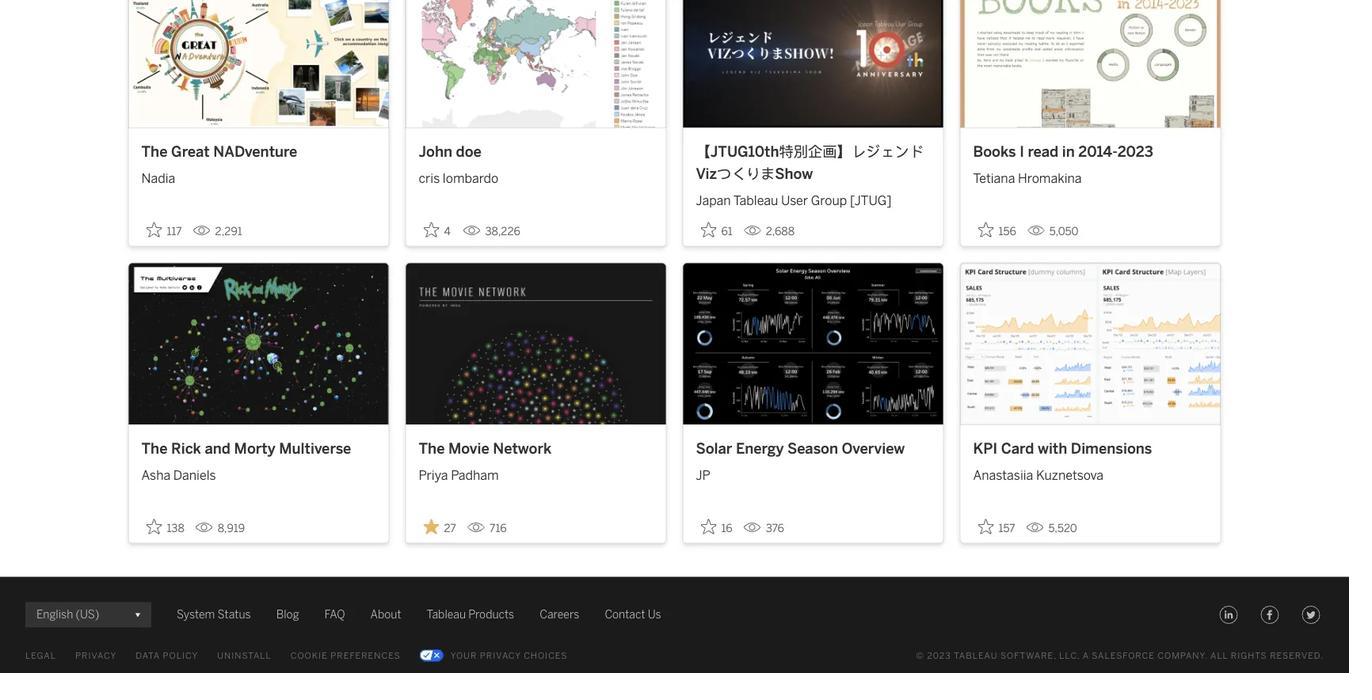 Task type: describe. For each thing, give the bounding box(es) containing it.
system
[[177, 609, 215, 622]]

2014-
[[1079, 143, 1118, 161]]

your
[[451, 651, 477, 662]]

2,291 views element
[[187, 219, 249, 245]]

nadia link
[[141, 163, 376, 188]]

hromakina
[[1018, 171, 1082, 186]]

solar energy season overview
[[696, 440, 905, 458]]

products
[[468, 609, 514, 622]]

38,226
[[485, 225, 520, 238]]

system status
[[177, 609, 251, 622]]

cris
[[419, 171, 440, 186]]

system status link
[[177, 606, 251, 625]]

2,291
[[215, 225, 242, 238]]

japan tableau user group [jtug] link
[[696, 185, 931, 210]]

16
[[721, 522, 733, 535]]

padham
[[451, 468, 499, 484]]

season
[[788, 440, 838, 458]]

john
[[419, 143, 452, 161]]

1 horizontal spatial 2023
[[1118, 143, 1154, 161]]

multiverse
[[279, 440, 351, 458]]

5,520
[[1049, 522, 1077, 535]]

cookie
[[291, 651, 328, 662]]

energy
[[736, 440, 784, 458]]

your privacy choices link
[[420, 647, 568, 666]]

(us)
[[76, 609, 99, 622]]

workbook thumbnail image for rick
[[129, 264, 389, 425]]

27
[[444, 522, 456, 535]]

the for the rick and morty multiverse
[[141, 440, 168, 458]]

kpi card with dimensions link
[[973, 438, 1208, 460]]

morty
[[234, 440, 275, 458]]

uninstall
[[217, 651, 272, 662]]

careers
[[540, 609, 580, 622]]

716
[[490, 522, 507, 535]]

tetiana hromakina link
[[973, 163, 1208, 188]]

©
[[916, 651, 925, 662]]

japan
[[696, 193, 731, 208]]

rights
[[1231, 651, 1268, 662]]

data policy link
[[136, 647, 198, 666]]

i
[[1020, 143, 1024, 161]]

priya padham link
[[419, 460, 653, 486]]

preferences
[[331, 651, 401, 662]]

0 vertical spatial tableau
[[734, 193, 778, 208]]

tableau inside 'link'
[[427, 609, 466, 622]]

read
[[1028, 143, 1059, 161]]

workbook thumbnail image for great
[[129, 0, 389, 128]]

dimensions
[[1071, 440, 1152, 458]]

choices
[[524, 651, 568, 662]]

Add Favorite button
[[419, 217, 457, 243]]

the movie network
[[419, 440, 552, 458]]

vizつくりまshow
[[696, 165, 813, 183]]

© 2023 tableau software, llc, a salesforce company. all rights reserved.
[[916, 651, 1324, 662]]

5,050 views element
[[1021, 219, 1085, 245]]

japan tableau user group [jtug]
[[696, 193, 892, 208]]

john doe
[[419, 143, 482, 161]]

contact us link
[[605, 606, 661, 625]]

61
[[721, 225, 733, 238]]

138
[[167, 522, 184, 535]]

add favorite button for card
[[973, 514, 1020, 540]]

john doe link
[[419, 141, 653, 163]]

716 views element
[[461, 516, 513, 542]]

privacy link
[[75, 647, 117, 666]]

157
[[999, 522, 1015, 535]]

contact us
[[605, 609, 661, 622]]

workbook thumbnail image for energy
[[683, 264, 943, 425]]

2 horizontal spatial tableau
[[954, 651, 998, 662]]

rick
[[171, 440, 201, 458]]

376 views element
[[737, 516, 791, 542]]

faq
[[325, 609, 345, 622]]

cookie preferences
[[291, 651, 401, 662]]

117
[[167, 225, 182, 238]]

overview
[[842, 440, 905, 458]]

lombardo
[[443, 171, 499, 186]]

add favorite button for i
[[973, 217, 1021, 243]]

5,050
[[1050, 225, 1079, 238]]

books
[[973, 143, 1016, 161]]

data
[[136, 651, 160, 662]]

cris lombardo
[[419, 171, 499, 186]]

workbook thumbnail image for card
[[961, 264, 1221, 425]]

workbook thumbnail image for vizつくりまshow
[[683, 0, 943, 128]]

anastasiia kuznetsova
[[973, 468, 1104, 484]]

【jtug10th特別企画】レジェンド vizつくりまshow
[[696, 143, 924, 183]]

priya
[[419, 468, 448, 484]]

the movie network link
[[419, 438, 653, 460]]

anastasiia kuznetsova link
[[973, 460, 1208, 486]]

Add Favorite button
[[696, 514, 737, 540]]

policy
[[163, 651, 198, 662]]

anastasiia
[[973, 468, 1033, 484]]

priya padham
[[419, 468, 499, 484]]



Task type: locate. For each thing, give the bounding box(es) containing it.
the great nadventure link
[[141, 141, 376, 163]]

llc,
[[1060, 651, 1080, 662]]

contact
[[605, 609, 645, 622]]

workbook thumbnail image for i
[[961, 0, 1221, 128]]

2023
[[1118, 143, 1154, 161], [927, 651, 951, 662]]

tableau products link
[[427, 606, 514, 625]]

0 horizontal spatial tableau
[[427, 609, 466, 622]]

add favorite button down anastasiia
[[973, 514, 1020, 540]]

5,520 views element
[[1020, 516, 1084, 542]]

1 horizontal spatial privacy
[[480, 651, 521, 662]]

376
[[766, 522, 784, 535]]

2023 up tetiana hromakina link
[[1118, 143, 1154, 161]]

movie
[[449, 440, 489, 458]]

0 horizontal spatial privacy
[[75, 651, 117, 662]]

tableau down vizつくりまshow
[[734, 193, 778, 208]]

1 horizontal spatial tableau
[[734, 193, 778, 208]]

1 vertical spatial 2023
[[927, 651, 951, 662]]

tetiana hromakina
[[973, 171, 1082, 186]]

status
[[217, 609, 251, 622]]

all
[[1211, 651, 1228, 662]]

salesforce
[[1092, 651, 1155, 662]]

english (us)
[[36, 609, 99, 622]]

8,919 views element
[[189, 516, 251, 542]]

the up priya
[[419, 440, 445, 458]]

add favorite button for great
[[141, 217, 187, 243]]

tableau left 'software,'
[[954, 651, 998, 662]]

38,226 views element
[[457, 219, 527, 245]]

2 vertical spatial tableau
[[954, 651, 998, 662]]

Add Favorite button
[[141, 217, 187, 243], [696, 217, 738, 243], [973, 217, 1021, 243], [141, 514, 189, 540], [973, 514, 1020, 540]]

2023 right ©
[[927, 651, 951, 662]]

blog
[[276, 609, 299, 622]]

add favorite button down "nadia"
[[141, 217, 187, 243]]

us
[[648, 609, 661, 622]]

in
[[1062, 143, 1075, 161]]

solar
[[696, 440, 732, 458]]

Remove Favorite button
[[419, 514, 461, 540]]

a
[[1083, 651, 1089, 662]]

add favorite button down tetiana
[[973, 217, 1021, 243]]

software,
[[1001, 651, 1057, 662]]

user
[[781, 193, 808, 208]]

and
[[205, 440, 231, 458]]

workbook thumbnail image
[[129, 0, 389, 128], [406, 0, 666, 128], [683, 0, 943, 128], [961, 0, 1221, 128], [129, 264, 389, 425], [406, 264, 666, 425], [683, 264, 943, 425], [961, 264, 1221, 425]]

cris lombardo link
[[419, 163, 653, 188]]

[jtug]
[[850, 193, 892, 208]]

company.
[[1158, 651, 1208, 662]]

the for the great nadventure
[[141, 143, 168, 161]]

0 horizontal spatial 2023
[[927, 651, 951, 662]]

add favorite button containing 156
[[973, 217, 1021, 243]]

1 vertical spatial tableau
[[427, 609, 466, 622]]

the
[[141, 143, 168, 161], [141, 440, 168, 458], [419, 440, 445, 458]]

kpi card with dimensions
[[973, 440, 1152, 458]]

the rick and morty multiverse link
[[141, 438, 376, 460]]

tetiana
[[973, 171, 1015, 186]]

the up 'asha'
[[141, 440, 168, 458]]

cookie preferences button
[[291, 647, 401, 666]]

books i read in 2014-2023
[[973, 143, 1154, 161]]

legal link
[[25, 647, 56, 666]]

the for the movie network
[[419, 440, 445, 458]]

the great nadventure
[[141, 143, 297, 161]]

books i read in 2014-2023 link
[[973, 141, 1208, 163]]

add favorite button down japan
[[696, 217, 738, 243]]

add favorite button down 'asha'
[[141, 514, 189, 540]]

add favorite button containing 117
[[141, 217, 187, 243]]

your privacy choices
[[451, 651, 568, 662]]

data policy
[[136, 651, 198, 662]]

add favorite button containing 61
[[696, 217, 738, 243]]

2 privacy from the left
[[480, 651, 521, 662]]

0 vertical spatial 2023
[[1118, 143, 1154, 161]]

add favorite button containing 138
[[141, 514, 189, 540]]

add favorite button for rick
[[141, 514, 189, 540]]

privacy
[[75, 651, 117, 662], [480, 651, 521, 662]]

blog link
[[276, 606, 299, 625]]

english
[[36, 609, 73, 622]]

tableau products
[[427, 609, 514, 622]]

jp
[[696, 468, 711, 484]]

privacy right your
[[480, 651, 521, 662]]

doe
[[456, 143, 482, 161]]

selected language element
[[36, 603, 140, 628]]

8,919
[[218, 522, 245, 535]]

great
[[171, 143, 210, 161]]

with
[[1038, 440, 1068, 458]]

nadventure
[[213, 143, 297, 161]]

kuznetsova
[[1036, 468, 1104, 484]]

the up "nadia"
[[141, 143, 168, 161]]

card
[[1001, 440, 1034, 458]]

1 privacy from the left
[[75, 651, 117, 662]]

legal
[[25, 651, 56, 662]]

nadia
[[141, 171, 175, 186]]

156
[[999, 225, 1016, 238]]

asha daniels link
[[141, 460, 376, 486]]

network
[[493, 440, 552, 458]]

add favorite button for vizつくりまshow
[[696, 217, 738, 243]]

add favorite button containing 157
[[973, 514, 1020, 540]]

uninstall link
[[217, 647, 272, 666]]

4
[[444, 225, 451, 238]]

workbook thumbnail image for movie
[[406, 264, 666, 425]]

privacy down selected language element
[[75, 651, 117, 662]]

jp link
[[696, 460, 931, 486]]

the rick and morty multiverse
[[141, 440, 351, 458]]

tableau up your
[[427, 609, 466, 622]]

2,688 views element
[[738, 219, 801, 245]]

reserved.
[[1270, 651, 1324, 662]]

asha
[[141, 468, 171, 484]]

daniels
[[173, 468, 216, 484]]

2,688
[[766, 225, 795, 238]]

workbook thumbnail image for doe
[[406, 0, 666, 128]]



Task type: vqa. For each thing, say whether or not it's contained in the screenshot.


